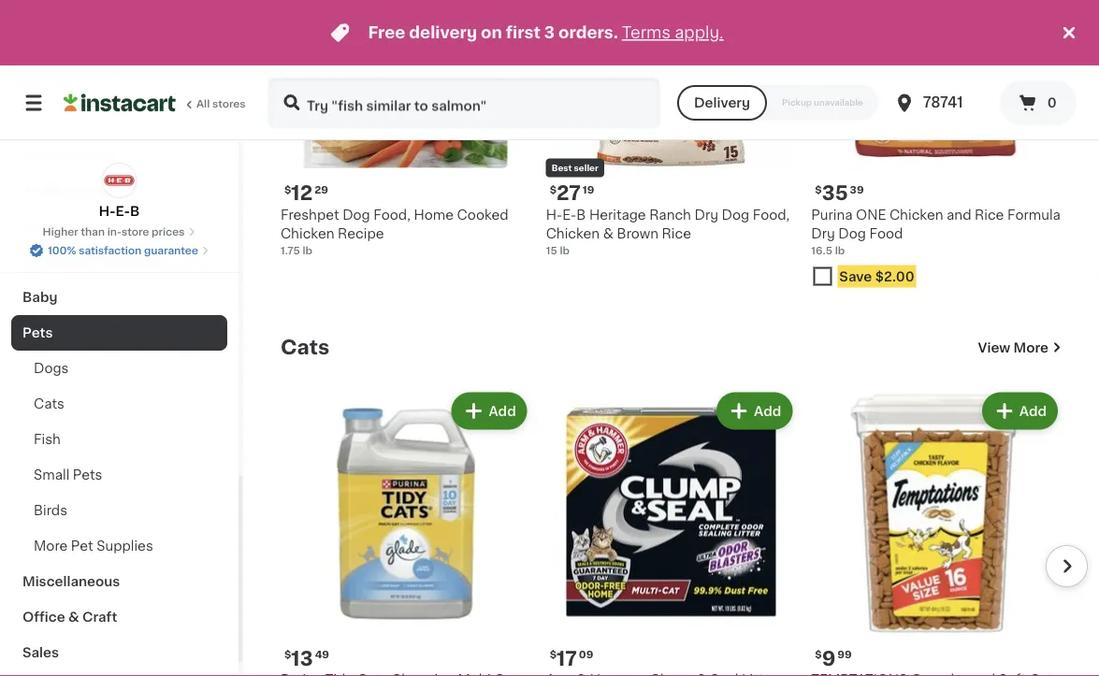 Task type: describe. For each thing, give the bounding box(es) containing it.
than
[[81, 227, 105, 237]]

49
[[315, 651, 330, 661]]

$ 17 09
[[550, 650, 594, 669]]

35
[[823, 184, 849, 203]]

birds
[[34, 505, 67, 518]]

item carousel region containing 13
[[281, 382, 1089, 677]]

prices
[[152, 227, 185, 237]]

dog inside the h-e-b heritage ranch dry dog food, chicken & brown rice 15 lb
[[722, 209, 750, 222]]

higher
[[43, 227, 78, 237]]

h-e-b
[[99, 205, 140, 218]]

party & gift supplies
[[22, 256, 164, 269]]

add for 17
[[755, 405, 782, 418]]

terms apply. link
[[622, 25, 724, 41]]

more inside more pet supplies link
[[34, 540, 68, 553]]

item carousel region containing 12
[[281, 0, 1089, 307]]

office & craft
[[22, 611, 117, 624]]

office & craft link
[[11, 600, 227, 636]]

personal care
[[22, 149, 117, 162]]

17
[[557, 650, 577, 669]]

2 vertical spatial supplies
[[97, 540, 153, 553]]

add for 13
[[489, 405, 516, 418]]

pet
[[71, 540, 93, 553]]

office
[[22, 611, 65, 624]]

cats inside cats link
[[34, 398, 65, 411]]

party
[[22, 256, 59, 269]]

e- for h-e-b
[[116, 205, 130, 218]]

higher than in-store prices
[[43, 227, 185, 237]]

delivery button
[[678, 85, 768, 121]]

floral link
[[11, 209, 227, 244]]

& for party & gift supplies
[[62, 256, 73, 269]]

h-e-b heritage ranch dry dog food, chicken & brown rice 15 lb
[[546, 209, 790, 256]]

free
[[368, 25, 406, 41]]

b for h-e-b
[[130, 205, 140, 218]]

small pets link
[[11, 458, 227, 493]]

personal
[[22, 149, 82, 162]]

more pet supplies link
[[11, 529, 227, 565]]

3
[[545, 25, 555, 41]]

$ 12 29
[[285, 184, 328, 203]]

19
[[583, 185, 595, 195]]

apply.
[[675, 25, 724, 41]]

miscellaneous link
[[11, 565, 227, 600]]

orders.
[[559, 25, 619, 41]]

purina
[[812, 209, 853, 222]]

best
[[552, 164, 572, 173]]

and
[[947, 209, 972, 222]]

instacart logo image
[[64, 92, 176, 114]]

product group containing 17
[[546, 389, 797, 677]]

freshpet
[[281, 209, 339, 222]]

kitchen supplies link
[[11, 173, 227, 209]]

dog inside freshpet dog food, home cooked chicken recipe 1.75 lb
[[343, 209, 370, 222]]

in-
[[107, 227, 122, 237]]

0 vertical spatial pets
[[22, 327, 53, 340]]

$ for 13
[[285, 651, 291, 661]]

view more
[[979, 342, 1049, 355]]

dogs
[[34, 362, 69, 375]]

39
[[851, 185, 865, 195]]

100% satisfaction guarantee button
[[29, 240, 210, 258]]

add for 9
[[1020, 405, 1048, 418]]

0
[[1048, 96, 1058, 110]]

heritage
[[590, 209, 647, 222]]

1.75
[[281, 246, 300, 256]]

view
[[979, 342, 1011, 355]]

floral
[[22, 220, 60, 233]]

baby link
[[11, 280, 227, 315]]

sales link
[[11, 636, 227, 671]]

fish link
[[11, 422, 227, 458]]

recipe
[[338, 227, 384, 240]]

best seller
[[552, 164, 599, 173]]

29
[[315, 185, 328, 195]]

lb inside freshpet dog food, home cooked chicken recipe 1.75 lb
[[303, 246, 313, 256]]

$ for 27
[[550, 185, 557, 195]]

add button for 13
[[454, 395, 526, 429]]

$ for 35
[[816, 185, 823, 195]]

satisfaction
[[79, 246, 142, 256]]

more inside "view more" link
[[1014, 342, 1049, 355]]

e- for h-e-b heritage ranch dry dog food, chicken & brown rice 15 lb
[[563, 209, 577, 222]]

$2.00
[[876, 270, 915, 284]]

on
[[481, 25, 503, 41]]

formula
[[1008, 209, 1061, 222]]

guarantee
[[144, 246, 198, 256]]

12
[[291, 184, 313, 203]]

baby
[[22, 291, 58, 304]]

& inside the h-e-b heritage ranch dry dog food, chicken & brown rice 15 lb
[[604, 227, 614, 240]]

stores
[[212, 99, 246, 109]]

all
[[197, 99, 210, 109]]

h- for h-e-b heritage ranch dry dog food, chicken & brown rice 15 lb
[[546, 209, 563, 222]]

small pets
[[34, 469, 102, 482]]

sales
[[22, 647, 59, 660]]

add button for 9
[[985, 395, 1057, 429]]

$ 35 39
[[816, 184, 865, 203]]

13
[[291, 650, 313, 669]]

birds link
[[11, 493, 227, 529]]

craft
[[82, 611, 117, 624]]

one
[[857, 209, 887, 222]]



Task type: locate. For each thing, give the bounding box(es) containing it.
1 lb from the left
[[303, 246, 313, 256]]

care
[[85, 149, 117, 162]]

b down '$ 27 19'
[[577, 209, 586, 222]]

dogs link
[[11, 351, 227, 387]]

1 vertical spatial rice
[[662, 227, 692, 240]]

$ for 17
[[550, 651, 557, 661]]

food
[[870, 227, 904, 240]]

0 horizontal spatial food,
[[374, 209, 411, 222]]

9
[[823, 650, 836, 669]]

0 button
[[1001, 81, 1078, 125]]

rice inside 'purina one chicken and rice formula dry dog food 16.5 lb'
[[976, 209, 1005, 222]]

limited time offer region
[[0, 0, 1059, 66]]

1 horizontal spatial lb
[[560, 246, 570, 256]]

0 horizontal spatial add
[[489, 405, 516, 418]]

$ left "49"
[[285, 651, 291, 661]]

h-
[[99, 205, 116, 218], [546, 209, 563, 222]]

ranch
[[650, 209, 692, 222]]

chicken up food
[[890, 209, 944, 222]]

dog inside 'purina one chicken and rice formula dry dog food 16.5 lb'
[[839, 227, 867, 240]]

1 horizontal spatial pets
[[73, 469, 102, 482]]

1 vertical spatial supplies
[[105, 256, 164, 269]]

1 vertical spatial dry
[[812, 227, 836, 240]]

1 food, from the left
[[374, 209, 411, 222]]

kitchen supplies
[[22, 184, 137, 198]]

3 add button from the left
[[985, 395, 1057, 429]]

supplies up miscellaneous link
[[97, 540, 153, 553]]

chicken inside the h-e-b heritage ranch dry dog food, chicken & brown rice 15 lb
[[546, 227, 600, 240]]

brown
[[617, 227, 659, 240]]

b
[[130, 205, 140, 218], [577, 209, 586, 222]]

1 horizontal spatial food,
[[753, 209, 790, 222]]

chicken
[[890, 209, 944, 222], [281, 227, 335, 240], [546, 227, 600, 240]]

pets down baby
[[22, 327, 53, 340]]

0 horizontal spatial dog
[[343, 209, 370, 222]]

home
[[414, 209, 454, 222]]

1 horizontal spatial chicken
[[546, 227, 600, 240]]

more pet supplies
[[34, 540, 153, 553]]

$ for 12
[[285, 185, 291, 195]]

0 horizontal spatial rice
[[662, 227, 692, 240]]

e- inside the h-e-b heritage ranch dry dog food, chicken & brown rice 15 lb
[[563, 209, 577, 222]]

$ inside $ 13 49
[[285, 651, 291, 661]]

save $2.00 button
[[812, 262, 1063, 296]]

higher than in-store prices link
[[43, 225, 196, 240]]

cooked
[[457, 209, 509, 222]]

$ left 09
[[550, 651, 557, 661]]

1 horizontal spatial rice
[[976, 209, 1005, 222]]

free delivery on first 3 orders. terms apply.
[[368, 25, 724, 41]]

1 horizontal spatial h-
[[546, 209, 563, 222]]

service type group
[[678, 85, 879, 121]]

chicken inside 'purina one chicken and rice formula dry dog food 16.5 lb'
[[890, 209, 944, 222]]

99
[[838, 651, 852, 661]]

0 horizontal spatial b
[[130, 205, 140, 218]]

3 lb from the left
[[836, 246, 846, 256]]

dry inside the h-e-b heritage ranch dry dog food, chicken & brown rice 15 lb
[[695, 209, 719, 222]]

2 add from the left
[[755, 405, 782, 418]]

lb right 15
[[560, 246, 570, 256]]

1 add from the left
[[489, 405, 516, 418]]

1 horizontal spatial add
[[755, 405, 782, 418]]

food, inside the h-e-b heritage ranch dry dog food, chicken & brown rice 15 lb
[[753, 209, 790, 222]]

h- inside the h-e-b heritage ranch dry dog food, chicken & brown rice 15 lb
[[546, 209, 563, 222]]

rice inside the h-e-b heritage ranch dry dog food, chicken & brown rice 15 lb
[[662, 227, 692, 240]]

1 vertical spatial pets
[[73, 469, 102, 482]]

1 horizontal spatial b
[[577, 209, 586, 222]]

1 add button from the left
[[454, 395, 526, 429]]

add button for 17
[[719, 395, 791, 429]]

h- down 27
[[546, 209, 563, 222]]

supplies
[[78, 184, 137, 198], [105, 256, 164, 269], [97, 540, 153, 553]]

b for h-e-b heritage ranch dry dog food, chicken & brown rice 15 lb
[[577, 209, 586, 222]]

all stores link
[[64, 77, 247, 129]]

3 add from the left
[[1020, 405, 1048, 418]]

rice
[[976, 209, 1005, 222], [662, 227, 692, 240]]

dog right ranch
[[722, 209, 750, 222]]

0 horizontal spatial dry
[[695, 209, 719, 222]]

15
[[546, 246, 558, 256]]

0 vertical spatial cats
[[281, 338, 330, 358]]

0 vertical spatial dry
[[695, 209, 719, 222]]

supplies down store
[[105, 256, 164, 269]]

1 horizontal spatial add button
[[719, 395, 791, 429]]

chicken up 15
[[546, 227, 600, 240]]

terms
[[622, 25, 671, 41]]

b inside the h-e-b heritage ranch dry dog food, chicken & brown rice 15 lb
[[577, 209, 586, 222]]

view more link
[[979, 339, 1063, 357]]

2 horizontal spatial add button
[[985, 395, 1057, 429]]

16.5
[[812, 246, 833, 256]]

delivery
[[695, 96, 751, 110]]

dry
[[695, 209, 719, 222], [812, 227, 836, 240]]

& left gift
[[62, 256, 73, 269]]

pets right the small
[[73, 469, 102, 482]]

& down heritage
[[604, 227, 614, 240]]

0 horizontal spatial pets
[[22, 327, 53, 340]]

lb right 16.5
[[836, 246, 846, 256]]

purina one chicken and rice formula dry dog food 16.5 lb
[[812, 209, 1061, 256]]

1 horizontal spatial dog
[[722, 209, 750, 222]]

food, left purina on the top of the page
[[753, 209, 790, 222]]

h-e-b link
[[99, 163, 140, 221]]

$ left 99
[[816, 651, 823, 661]]

chicken down freshpet
[[281, 227, 335, 240]]

$ inside $ 35 39
[[816, 185, 823, 195]]

& left craft
[[68, 611, 79, 624]]

$ inside $ 12 29
[[285, 185, 291, 195]]

1 item carousel region from the top
[[281, 0, 1089, 307]]

e-
[[116, 205, 130, 218], [563, 209, 577, 222]]

save
[[840, 270, 873, 284]]

rice right and
[[976, 209, 1005, 222]]

2 food, from the left
[[753, 209, 790, 222]]

0 vertical spatial item carousel region
[[281, 0, 1089, 307]]

$ down best
[[550, 185, 557, 195]]

all stores
[[197, 99, 246, 109]]

$ up freshpet
[[285, 185, 291, 195]]

add button
[[454, 395, 526, 429], [719, 395, 791, 429], [985, 395, 1057, 429]]

lb inside the h-e-b heritage ranch dry dog food, chicken & brown rice 15 lb
[[560, 246, 570, 256]]

0 vertical spatial more
[[1014, 342, 1049, 355]]

product group containing 35
[[812, 0, 1063, 296]]

food, inside freshpet dog food, home cooked chicken recipe 1.75 lb
[[374, 209, 411, 222]]

2 horizontal spatial chicken
[[890, 209, 944, 222]]

e- down 27
[[563, 209, 577, 222]]

0 vertical spatial rice
[[976, 209, 1005, 222]]

0 horizontal spatial lb
[[303, 246, 313, 256]]

save $2.00
[[840, 270, 915, 284]]

dry inside 'purina one chicken and rice formula dry dog food 16.5 lb'
[[812, 227, 836, 240]]

1 horizontal spatial dry
[[812, 227, 836, 240]]

2 horizontal spatial dog
[[839, 227, 867, 240]]

$ 9 99
[[816, 650, 852, 669]]

$ up purina on the top of the page
[[816, 185, 823, 195]]

1 horizontal spatial cats link
[[281, 337, 330, 359]]

2 lb from the left
[[560, 246, 570, 256]]

dry right ranch
[[695, 209, 719, 222]]

2 vertical spatial &
[[68, 611, 79, 624]]

$ inside $ 9 99
[[816, 651, 823, 661]]

gift
[[76, 256, 102, 269]]

0 horizontal spatial cats
[[34, 398, 65, 411]]

more
[[1014, 342, 1049, 355], [34, 540, 68, 553]]

1 vertical spatial cats link
[[11, 387, 227, 422]]

0 vertical spatial supplies
[[78, 184, 137, 198]]

78741
[[924, 96, 964, 110]]

party & gift supplies link
[[11, 244, 227, 280]]

1 vertical spatial cats
[[34, 398, 65, 411]]

$ 27 19
[[550, 184, 595, 203]]

0 horizontal spatial e-
[[116, 205, 130, 218]]

food, up recipe
[[374, 209, 411, 222]]

product group containing 9
[[812, 389, 1063, 677]]

0 horizontal spatial h-
[[99, 205, 116, 218]]

dry up 16.5
[[812, 227, 836, 240]]

2 add button from the left
[[719, 395, 791, 429]]

1 horizontal spatial more
[[1014, 342, 1049, 355]]

dog up recipe
[[343, 209, 370, 222]]

0 vertical spatial &
[[604, 227, 614, 240]]

0 horizontal spatial chicken
[[281, 227, 335, 240]]

chicken inside freshpet dog food, home cooked chicken recipe 1.75 lb
[[281, 227, 335, 240]]

1 horizontal spatial e-
[[563, 209, 577, 222]]

0 horizontal spatial add button
[[454, 395, 526, 429]]

small
[[34, 469, 70, 482]]

2 horizontal spatial add
[[1020, 405, 1048, 418]]

78741 button
[[894, 77, 1006, 129]]

$ inside "$ 17 09"
[[550, 651, 557, 661]]

item carousel region
[[281, 0, 1089, 307], [281, 382, 1089, 677]]

2 item carousel region from the top
[[281, 382, 1089, 677]]

100%
[[48, 246, 76, 256]]

1 vertical spatial more
[[34, 540, 68, 553]]

1 vertical spatial item carousel region
[[281, 382, 1089, 677]]

& for office & craft
[[68, 611, 79, 624]]

freshpet dog food, home cooked chicken recipe 1.75 lb
[[281, 209, 509, 256]]

h- up higher than in-store prices
[[99, 205, 116, 218]]

$ for 9
[[816, 651, 823, 661]]

1 horizontal spatial cats
[[281, 338, 330, 358]]

miscellaneous
[[22, 576, 120, 589]]

fish
[[34, 433, 61, 447]]

lb
[[303, 246, 313, 256], [560, 246, 570, 256], [836, 246, 846, 256]]

$ inside '$ 27 19'
[[550, 185, 557, 195]]

supplies up h-e-b
[[78, 184, 137, 198]]

product group containing 13
[[281, 389, 531, 677]]

09
[[579, 651, 594, 661]]

100% satisfaction guarantee
[[48, 246, 198, 256]]

2 horizontal spatial lb
[[836, 246, 846, 256]]

$ 13 49
[[285, 650, 330, 669]]

rice down ranch
[[662, 227, 692, 240]]

lb inside 'purina one chicken and rice formula dry dog food 16.5 lb'
[[836, 246, 846, 256]]

dog down 'one'
[[839, 227, 867, 240]]

b up store
[[130, 205, 140, 218]]

product group
[[812, 0, 1063, 296], [281, 389, 531, 677], [546, 389, 797, 677], [812, 389, 1063, 677]]

food,
[[374, 209, 411, 222], [753, 209, 790, 222]]

None search field
[[268, 77, 661, 129]]

$
[[285, 185, 291, 195], [550, 185, 557, 195], [816, 185, 823, 195], [285, 651, 291, 661], [550, 651, 557, 661], [816, 651, 823, 661]]

Search field
[[270, 79, 659, 127]]

h-e-b logo image
[[102, 163, 137, 198]]

more left pet
[[34, 540, 68, 553]]

personal care link
[[11, 138, 227, 173]]

h- for h-e-b
[[99, 205, 116, 218]]

kitchen
[[22, 184, 75, 198]]

seller
[[574, 164, 599, 173]]

dog
[[343, 209, 370, 222], [722, 209, 750, 222], [839, 227, 867, 240]]

0 vertical spatial cats link
[[281, 337, 330, 359]]

more right the 'view'
[[1014, 342, 1049, 355]]

0 horizontal spatial more
[[34, 540, 68, 553]]

e- up higher than in-store prices 'link'
[[116, 205, 130, 218]]

1 vertical spatial &
[[62, 256, 73, 269]]

0 horizontal spatial cats link
[[11, 387, 227, 422]]

store
[[122, 227, 149, 237]]

lb right 1.75
[[303, 246, 313, 256]]



Task type: vqa. For each thing, say whether or not it's contained in the screenshot.
H- associated with H-E-B Heritage Ranch Dry Dog Food, Chicken & Brown Rice 15 lb
yes



